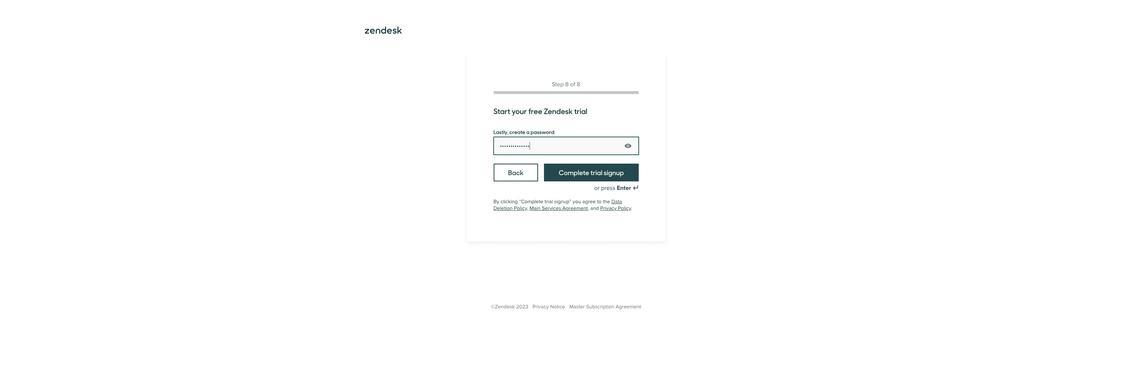 Task type: vqa. For each thing, say whether or not it's contained in the screenshot.
the leftmost in
no



Task type: describe. For each thing, give the bounding box(es) containing it.
services
[[542, 205, 561, 211]]

data deletion policy link
[[494, 198, 622, 211]]

, main services agreement , and privacy policy .
[[527, 205, 633, 211]]

"complete
[[519, 198, 543, 205]]

your
[[512, 106, 527, 116]]

privacy notice
[[533, 304, 565, 310]]

back
[[508, 168, 524, 177]]

signup"
[[554, 198, 572, 205]]

master subscription agreement
[[570, 304, 641, 310]]

data deletion policy
[[494, 198, 622, 211]]

policy inside the data deletion policy
[[514, 205, 527, 211]]

lastly, create a password:
[[494, 128, 555, 136]]

and
[[591, 205, 599, 211]]

©zendesk
[[491, 304, 515, 310]]

the
[[603, 198, 610, 205]]

clicking
[[501, 198, 518, 205]]

of
[[570, 81, 576, 88]]

by clicking "complete trial signup" you agree to the
[[494, 198, 612, 205]]

by
[[494, 198, 500, 205]]

2 8 from the left
[[577, 81, 580, 88]]

password:
[[531, 128, 555, 136]]

start
[[494, 106, 510, 116]]

free
[[529, 106, 543, 116]]

trial inside button
[[591, 168, 603, 177]]

master subscription agreement link
[[570, 304, 641, 310]]

to
[[597, 198, 602, 205]]

notice
[[550, 304, 565, 310]]

agree
[[583, 198, 596, 205]]

start your free zendesk trial
[[494, 106, 588, 116]]

back button
[[494, 164, 538, 181]]

complete trial signup button
[[544, 164, 639, 181]]

0 horizontal spatial trial
[[545, 198, 553, 205]]

data
[[612, 198, 622, 205]]

complete trial signup
[[559, 168, 624, 177]]

lastly,
[[494, 128, 509, 136]]

signup
[[604, 168, 624, 177]]



Task type: locate. For each thing, give the bounding box(es) containing it.
privacy policy link
[[601, 205, 631, 211]]

1 8 from the left
[[565, 81, 569, 88]]

©zendesk 2023
[[491, 304, 529, 310]]

enter image
[[633, 185, 639, 191]]

main services agreement link
[[530, 205, 588, 211]]

privacy down the
[[601, 205, 617, 211]]

0 horizontal spatial 8
[[565, 81, 569, 88]]

0 horizontal spatial ,
[[527, 205, 529, 211]]

deletion
[[494, 205, 513, 211]]

policy
[[514, 205, 527, 211], [618, 205, 631, 211]]

trial up "or"
[[591, 168, 603, 177]]

main
[[530, 205, 541, 211]]

8 left the of
[[565, 81, 569, 88]]

privacy
[[601, 205, 617, 211], [533, 304, 549, 310]]

1 horizontal spatial trial
[[574, 106, 588, 116]]

2 vertical spatial trial
[[545, 198, 553, 205]]

create
[[510, 128, 526, 136]]

, left main
[[527, 205, 529, 211]]

you
[[573, 198, 581, 205]]

policy down data
[[618, 205, 631, 211]]

,
[[527, 205, 529, 211], [588, 205, 589, 211]]

2023
[[516, 304, 529, 310]]

1 , from the left
[[527, 205, 529, 211]]

.
[[631, 205, 633, 211]]

zendesk image
[[365, 27, 402, 34]]

step
[[552, 81, 564, 88]]

2 , from the left
[[588, 205, 589, 211]]

enter
[[617, 184, 631, 192]]

trial right zendesk
[[574, 106, 588, 116]]

1 vertical spatial privacy
[[533, 304, 549, 310]]

zendesk
[[544, 106, 573, 116]]

Lastly, create a password: password field
[[494, 137, 639, 155]]

1 horizontal spatial privacy
[[601, 205, 617, 211]]

©zendesk 2023 link
[[491, 304, 529, 310]]

1 horizontal spatial ,
[[588, 205, 589, 211]]

0 horizontal spatial policy
[[514, 205, 527, 211]]

agreement down you
[[563, 205, 588, 211]]

trial
[[574, 106, 588, 116], [591, 168, 603, 177], [545, 198, 553, 205]]

agreement
[[563, 205, 588, 211], [616, 304, 641, 310]]

1 horizontal spatial 8
[[577, 81, 580, 88]]

or
[[595, 184, 600, 192]]

1 vertical spatial trial
[[591, 168, 603, 177]]

trial up services
[[545, 198, 553, 205]]

0 horizontal spatial agreement
[[563, 205, 588, 211]]

policy down "complete at bottom
[[514, 205, 527, 211]]

privacy notice link
[[533, 304, 565, 310]]

press
[[601, 184, 616, 192]]

8 right the of
[[577, 81, 580, 88]]

0 vertical spatial privacy
[[601, 205, 617, 211]]

complete
[[559, 168, 589, 177]]

2 horizontal spatial trial
[[591, 168, 603, 177]]

1 horizontal spatial policy
[[618, 205, 631, 211]]

master
[[570, 304, 585, 310]]

1 vertical spatial agreement
[[616, 304, 641, 310]]

agreement right subscription
[[616, 304, 641, 310]]

or press enter
[[595, 184, 631, 192]]

0 horizontal spatial privacy
[[533, 304, 549, 310]]

privacy left notice at bottom
[[533, 304, 549, 310]]

0 vertical spatial agreement
[[563, 205, 588, 211]]

step 8 of 8
[[552, 81, 580, 88]]

a
[[527, 128, 530, 136]]

1 horizontal spatial agreement
[[616, 304, 641, 310]]

1 policy from the left
[[514, 205, 527, 211]]

8
[[565, 81, 569, 88], [577, 81, 580, 88]]

2 policy from the left
[[618, 205, 631, 211]]

, left and
[[588, 205, 589, 211]]

subscription
[[586, 304, 615, 310]]

0 vertical spatial trial
[[574, 106, 588, 116]]



